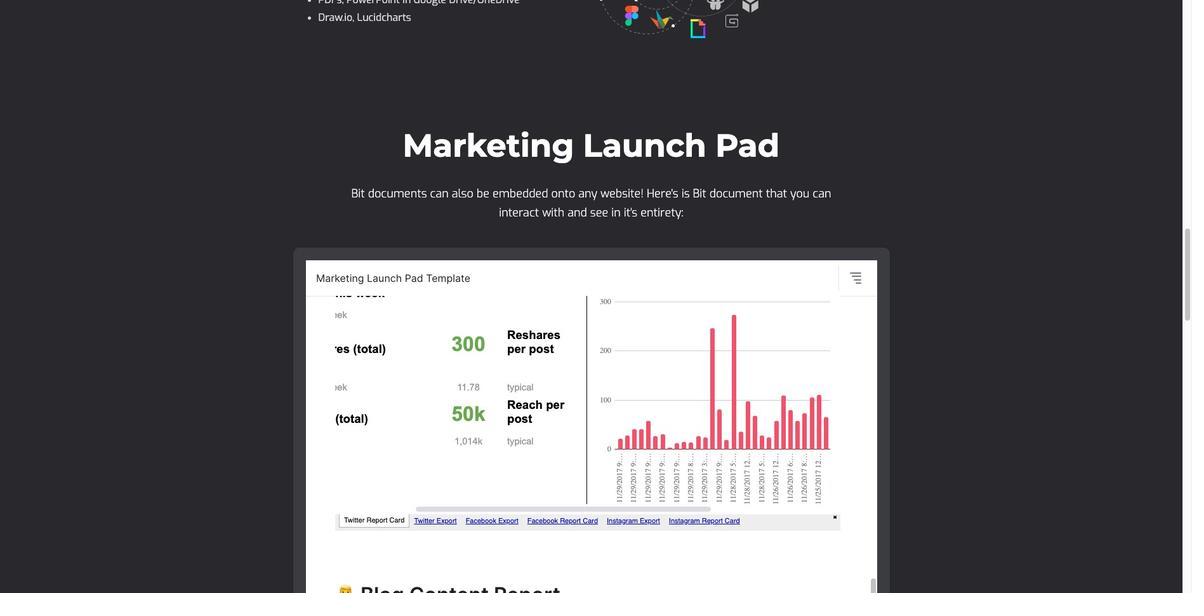 Task type: locate. For each thing, give the bounding box(es) containing it.
0 horizontal spatial bit
[[352, 186, 365, 201]]

lucidcharts
[[357, 11, 412, 24]]

interact
[[500, 205, 539, 220]]

draw.io, lucidcharts list
[[293, 0, 585, 26]]

any
[[579, 186, 598, 201]]

can
[[430, 186, 449, 201], [813, 186, 832, 201]]

is
[[682, 186, 690, 201]]

also
[[452, 186, 474, 201]]

launch
[[584, 126, 707, 165]]

onto
[[552, 186, 576, 201]]

marketing
[[403, 126, 575, 165]]

can left also
[[430, 186, 449, 201]]

see
[[591, 205, 609, 220]]

bit
[[352, 186, 365, 201], [693, 186, 707, 201]]

0 horizontal spatial can
[[430, 186, 449, 201]]

website!
[[601, 186, 644, 201]]

2 bit from the left
[[693, 186, 707, 201]]

be
[[477, 186, 490, 201]]

and
[[568, 205, 588, 220]]

documents
[[368, 186, 427, 201]]

can right you
[[813, 186, 832, 201]]

1 horizontal spatial can
[[813, 186, 832, 201]]

draw.io, lucidcharts
[[319, 11, 412, 24]]

bit left documents
[[352, 186, 365, 201]]

1 horizontal spatial bit
[[693, 186, 707, 201]]

entirety:
[[641, 205, 684, 220]]

rich media embed image
[[592, 0, 890, 38]]

bit right is
[[693, 186, 707, 201]]



Task type: describe. For each thing, give the bounding box(es) containing it.
2 can from the left
[[813, 186, 832, 201]]

document
[[710, 186, 763, 201]]

here's
[[647, 186, 679, 201]]

embedded
[[493, 186, 549, 201]]

with
[[543, 205, 565, 220]]

that
[[767, 186, 788, 201]]

in
[[612, 205, 621, 220]]

draw.io,
[[319, 11, 355, 24]]

1 can from the left
[[430, 186, 449, 201]]

bit documents can also be embedded onto any website! here's is bit document that you can interact with and see in it's entirety:
[[352, 186, 832, 220]]

it's
[[624, 205, 638, 220]]

marketing launch pad
[[403, 126, 780, 165]]

1 bit from the left
[[352, 186, 365, 201]]

pad
[[716, 126, 780, 165]]

you
[[791, 186, 810, 201]]



Task type: vqa. For each thing, say whether or not it's contained in the screenshot.
"View More" link to the bottom
no



